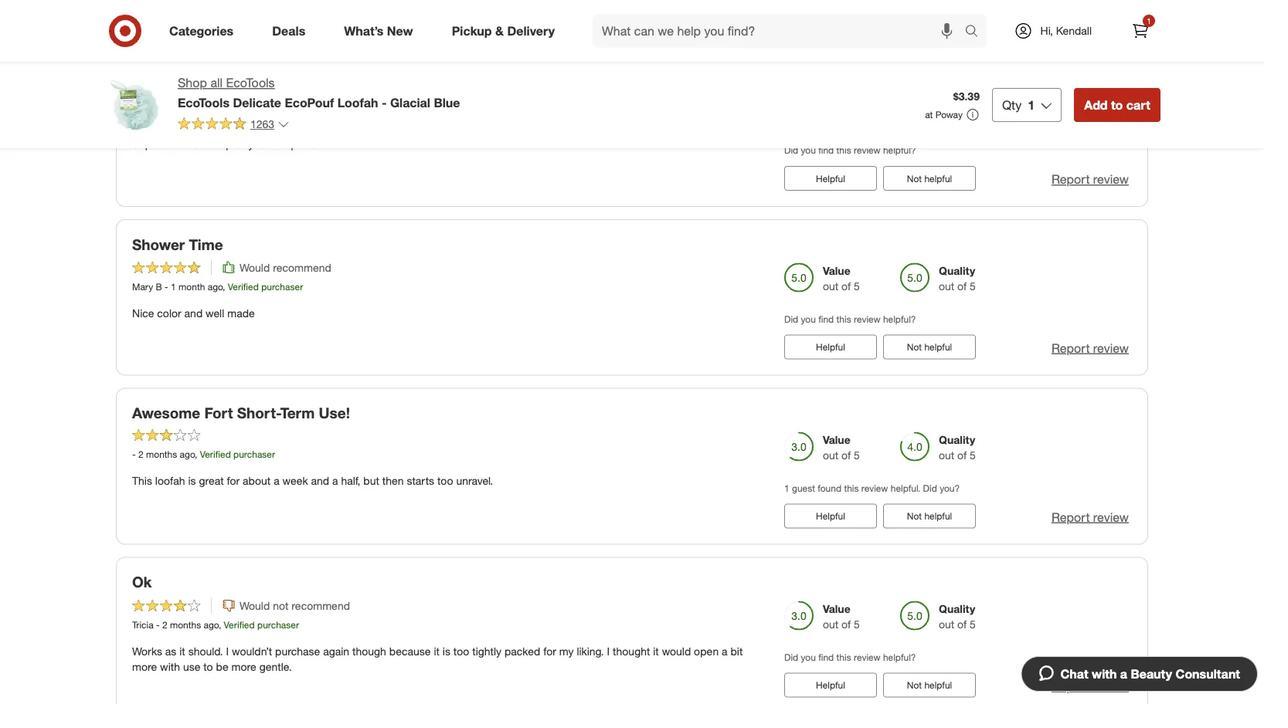 Task type: locate. For each thing, give the bounding box(es) containing it.
days
[[170, 112, 189, 123]]

2 find from the top
[[818, 313, 834, 325]]

1 vertical spatial ecotools
[[178, 95, 230, 110]]

month
[[179, 281, 205, 293]]

wouldn't
[[232, 645, 272, 658]]

with down as
[[160, 660, 180, 674]]

4 report from the top
[[1052, 679, 1090, 694]]

shop all ecotools ecotools delicate ecopouf loofah - glacial blue
[[178, 75, 460, 110]]

3 helpful from the top
[[816, 342, 845, 353]]

2 right tricia in the left of the page
[[162, 619, 167, 631]]

week
[[282, 474, 308, 488]]

3 not from the top
[[907, 342, 922, 353]]

0 vertical spatial value out of 5
[[823, 264, 860, 293]]

would for it
[[240, 92, 270, 105]]

- up this
[[132, 449, 136, 460]]

did
[[784, 144, 798, 156], [784, 313, 798, 325], [923, 483, 937, 494], [784, 652, 798, 663]]

did for shower time
[[784, 313, 798, 325]]

report review for it
[[1052, 172, 1129, 187]]

soft!!
[[164, 137, 188, 151]]

1 vertical spatial helpful?
[[883, 313, 916, 325]]

1 guest found this review helpful. did you?
[[784, 483, 960, 494]]

too right starts
[[437, 474, 453, 488]]

with inside works as it should. i wouldn't purchase again though because it is too tightly packed for my liking. i thought it would open a bit more with use to be more gentle.
[[160, 660, 180, 674]]

1 vertical spatial for
[[227, 474, 240, 488]]

1 report review button from the top
[[1052, 171, 1129, 188]]

would recommend up 1263
[[240, 92, 331, 105]]

would
[[240, 92, 270, 105], [240, 261, 270, 274], [240, 599, 270, 613]]

1 horizontal spatial for
[[257, 137, 270, 151]]

and
[[184, 307, 203, 320], [311, 474, 329, 488]]

3 helpful button from the top
[[784, 335, 877, 360]]

0 vertical spatial would recommend
[[240, 92, 331, 105]]

ash
[[132, 112, 148, 123]]

1 vertical spatial to
[[203, 660, 213, 674]]

it left would
[[653, 645, 659, 658]]

recommend for love it
[[273, 92, 331, 105]]

3 report review from the top
[[1052, 510, 1129, 525]]

0 vertical spatial months
[[146, 449, 177, 460]]

1 vertical spatial is
[[443, 645, 450, 658]]

- right b
[[165, 281, 168, 293]]

bit
[[731, 645, 743, 658]]

2 vertical spatial would
[[240, 599, 270, 613]]

and left well
[[184, 307, 203, 320]]

this for it
[[836, 144, 851, 156]]

helpful? for time
[[883, 313, 916, 325]]

3 not helpful button from the top
[[883, 335, 976, 360]]

this
[[836, 144, 851, 156], [836, 313, 851, 325], [844, 483, 859, 494], [836, 652, 851, 663]]

3 value from the top
[[823, 602, 851, 616]]

more down wouldn't
[[231, 660, 256, 674]]

4 helpful button from the top
[[784, 504, 877, 529]]

report review button
[[1052, 171, 1129, 188], [1052, 340, 1129, 357], [1052, 509, 1129, 527], [1052, 678, 1129, 696]]

find
[[818, 144, 834, 156], [818, 313, 834, 325], [818, 652, 834, 663]]

price
[[291, 137, 315, 151]]

2 vertical spatial value
[[823, 602, 851, 616]]

report review button for fort
[[1052, 509, 1129, 527]]

0 vertical spatial to
[[1111, 97, 1123, 112]]

search
[[958, 25, 995, 40]]

1 vertical spatial you
[[801, 313, 816, 325]]

2 report from the top
[[1052, 341, 1090, 356]]

did for love it
[[784, 144, 798, 156]]

3 not helpful from the top
[[907, 342, 952, 353]]

2 did you find this review helpful? from the top
[[784, 313, 916, 325]]

would recommend up made
[[240, 261, 331, 274]]

2 you from the top
[[801, 313, 816, 325]]

did you find this review helpful?
[[784, 144, 916, 156], [784, 313, 916, 325], [784, 652, 916, 663]]

4 quality out of 5 from the top
[[939, 602, 976, 631]]

1 you from the top
[[801, 144, 816, 156]]

ecopouf
[[285, 95, 334, 110]]

for for fort
[[227, 474, 240, 488]]

it right as
[[179, 645, 185, 658]]

quality
[[939, 95, 975, 108], [222, 137, 254, 151], [939, 264, 975, 277], [939, 433, 975, 447], [939, 602, 975, 616]]

report review
[[1052, 172, 1129, 187], [1052, 341, 1129, 356], [1052, 510, 1129, 525], [1052, 679, 1129, 694]]

chat
[[1061, 667, 1088, 682]]

a inside works as it should. i wouldn't purchase again though because it is too tightly packed for my liking. i thought it would open a bit more with use to be more gentle.
[[722, 645, 728, 658]]

starts
[[407, 474, 434, 488]]

1 value from the top
[[823, 264, 851, 277]]

1 horizontal spatial is
[[443, 645, 450, 658]]

1 helpful? from the top
[[883, 144, 916, 156]]

helpful
[[924, 3, 952, 15], [924, 173, 952, 184], [924, 342, 952, 353], [924, 511, 952, 522], [924, 680, 952, 692]]

not helpful button for it
[[883, 166, 976, 191]]

0 vertical spatial find
[[818, 144, 834, 156]]

qty 1
[[1002, 97, 1035, 112]]

this for fort
[[844, 483, 859, 494]]

report review for fort
[[1052, 510, 1129, 525]]

1 horizontal spatial 2
[[162, 619, 167, 631]]

would
[[662, 645, 691, 658]]

2 not helpful button from the top
[[883, 166, 976, 191]]

categories
[[169, 23, 234, 38]]

0 vertical spatial helpful?
[[883, 144, 916, 156]]

1 horizontal spatial with
[[1092, 667, 1117, 682]]

packed
[[505, 645, 540, 658]]

helpful for time
[[816, 342, 845, 353]]

1 vertical spatial would recommend
[[240, 261, 331, 274]]

0 vertical spatial for
[[257, 137, 270, 151]]

0 vertical spatial would
[[240, 92, 270, 105]]

search button
[[958, 14, 995, 51]]

1 vertical spatial and
[[311, 474, 329, 488]]

2 report review button from the top
[[1052, 340, 1129, 357]]

2 vertical spatial value out of 5
[[823, 602, 860, 631]]

report review button for time
[[1052, 340, 1129, 357]]

3 value out of 5 from the top
[[823, 602, 860, 631]]

not
[[907, 3, 922, 15], [907, 173, 922, 184], [907, 342, 922, 353], [907, 511, 922, 522], [907, 680, 922, 692]]

for left my
[[543, 645, 556, 658]]

not for fort
[[907, 511, 922, 522]]

1 value out of 5 from the top
[[823, 264, 860, 293]]

but
[[363, 474, 379, 488]]

add to cart
[[1084, 97, 1151, 112]]

0 horizontal spatial to
[[203, 660, 213, 674]]

1 horizontal spatial more
[[231, 660, 256, 674]]

a left the beauty
[[1120, 667, 1127, 682]]

4 helpful from the top
[[924, 511, 952, 522]]

2 helpful button from the top
[[784, 166, 877, 191]]

quality out of 5 for shower time
[[939, 264, 976, 293]]

at
[[925, 109, 933, 121]]

1 find from the top
[[818, 144, 834, 156]]

report for time
[[1052, 341, 1090, 356]]

3 did you find this review helpful? from the top
[[784, 652, 916, 663]]

2 vertical spatial find
[[818, 652, 834, 663]]

awesome
[[132, 405, 200, 422]]

2 helpful? from the top
[[883, 313, 916, 325]]

verified up super soft!! good quality for the price
[[212, 112, 243, 123]]

2 not helpful from the top
[[907, 173, 952, 184]]

blue
[[434, 95, 460, 110]]

not helpful button for fort
[[883, 504, 976, 529]]

value for time
[[823, 264, 851, 277]]

2 would recommend from the top
[[240, 261, 331, 274]]

4 not helpful from the top
[[907, 511, 952, 522]]

report review for time
[[1052, 341, 1129, 356]]

for left the
[[257, 137, 270, 151]]

5 not helpful button from the top
[[883, 673, 976, 698]]

would left not on the left bottom
[[240, 599, 270, 613]]

to right add
[[1111, 97, 1123, 112]]

would recommend
[[240, 92, 331, 105], [240, 261, 331, 274]]

- inside shop all ecotools ecotools delicate ecopouf loofah - glacial blue
[[382, 95, 387, 110]]

1 would from the top
[[240, 92, 270, 105]]

4 helpful from the top
[[816, 511, 845, 522]]

1 report review from the top
[[1052, 172, 1129, 187]]

with right chat
[[1092, 667, 1117, 682]]

0 vertical spatial too
[[437, 474, 453, 488]]

1 vertical spatial too
[[453, 645, 469, 658]]

for right great
[[227, 474, 240, 488]]

0 horizontal spatial is
[[188, 474, 196, 488]]

a left bit at the bottom right
[[722, 645, 728, 658]]

of
[[957, 110, 967, 124], [842, 279, 851, 293], [957, 279, 967, 293], [842, 449, 851, 462], [957, 449, 967, 462], [842, 618, 851, 631], [957, 618, 967, 631]]

1 report from the top
[[1052, 172, 1090, 187]]

works
[[132, 645, 162, 658]]

3 report review button from the top
[[1052, 509, 1129, 527]]

1 helpful from the top
[[816, 3, 845, 15]]

, down awesome
[[195, 449, 197, 460]]

pickup & delivery link
[[439, 14, 574, 48]]

2 up this
[[138, 449, 143, 460]]

find for it
[[818, 144, 834, 156]]

2 report review from the top
[[1052, 341, 1129, 356]]

2 helpful from the top
[[924, 173, 952, 184]]

pickup
[[452, 23, 492, 38]]

this loofah is great for about a week and a half, but then starts too unravel.
[[132, 474, 493, 488]]

months
[[146, 449, 177, 460], [170, 619, 201, 631]]

- right tricia in the left of the page
[[156, 619, 160, 631]]

too
[[437, 474, 453, 488], [453, 645, 469, 658]]

loofah
[[155, 474, 185, 488]]

report for it
[[1052, 172, 1090, 187]]

2 vertical spatial did you find this review helpful?
[[784, 652, 916, 663]]

2 vertical spatial for
[[543, 645, 556, 658]]

helpful? for it
[[883, 144, 916, 156]]

loofah
[[338, 95, 378, 110]]

hi, kendall
[[1040, 24, 1092, 37]]

2 value from the top
[[823, 433, 851, 447]]

0 horizontal spatial i
[[226, 645, 229, 658]]

with inside button
[[1092, 667, 1117, 682]]

quality out of 5 for ok
[[939, 602, 976, 631]]

0 horizontal spatial for
[[227, 474, 240, 488]]

months up loofah
[[146, 449, 177, 460]]

to
[[1111, 97, 1123, 112], [203, 660, 213, 674]]

be
[[216, 660, 228, 674]]

term
[[280, 405, 315, 422]]

0 vertical spatial recommend
[[273, 92, 331, 105]]

would up 1263
[[240, 92, 270, 105]]

1 not from the top
[[907, 3, 922, 15]]

would up the mary b - 1 month ago , verified purchaser
[[240, 261, 270, 274]]

mary b - 1 month ago , verified purchaser
[[132, 281, 303, 293]]

recommend
[[273, 92, 331, 105], [273, 261, 331, 274], [292, 599, 350, 613]]

2 value out of 5 from the top
[[823, 433, 860, 462]]

purchaser
[[245, 112, 287, 123], [261, 281, 303, 293], [233, 449, 275, 460], [257, 619, 299, 631]]

4 not helpful button from the top
[[883, 504, 976, 529]]

3 helpful from the top
[[924, 342, 952, 353]]

0 vertical spatial you
[[801, 144, 816, 156]]

find for time
[[818, 313, 834, 325]]

is right because
[[443, 645, 450, 658]]

2 vertical spatial helpful?
[[883, 652, 916, 663]]

0 vertical spatial did you find this review helpful?
[[784, 144, 916, 156]]

ecotools up delicate
[[226, 75, 275, 90]]

helpful for it
[[816, 173, 845, 184]]

months up as
[[170, 619, 201, 631]]

new
[[387, 23, 413, 38]]

1 vertical spatial recommend
[[273, 261, 331, 274]]

would recommend for love it
[[240, 92, 331, 105]]

1 vertical spatial value out of 5
[[823, 433, 860, 462]]

ecotools up ash - 22 days ago , verified purchaser
[[178, 95, 230, 110]]

not helpful
[[907, 3, 952, 15], [907, 173, 952, 184], [907, 342, 952, 353], [907, 511, 952, 522], [907, 680, 952, 692]]

1 vertical spatial would
[[240, 261, 270, 274]]

too left tightly
[[453, 645, 469, 658]]

poway
[[936, 109, 963, 121]]

would recommend for shower time
[[240, 261, 331, 274]]

it right because
[[434, 645, 440, 658]]

you for it
[[801, 144, 816, 156]]

for
[[257, 137, 270, 151], [227, 474, 240, 488], [543, 645, 556, 658]]

is
[[188, 474, 196, 488], [443, 645, 450, 658]]

not helpful for time
[[907, 342, 952, 353]]

to left "be"
[[203, 660, 213, 674]]

1 would recommend from the top
[[240, 92, 331, 105]]

0 horizontal spatial and
[[184, 307, 203, 320]]

What can we help you find? suggestions appear below search field
[[593, 14, 969, 48]]

out
[[939, 110, 954, 124], [823, 279, 839, 293], [939, 279, 954, 293], [823, 449, 839, 462], [939, 449, 954, 462], [823, 618, 839, 631], [939, 618, 954, 631]]

2 quality out of 5 from the top
[[939, 264, 976, 293]]

1 vertical spatial find
[[818, 313, 834, 325]]

is left great
[[188, 474, 196, 488]]

2 vertical spatial you
[[801, 652, 816, 663]]

1 more from the left
[[132, 660, 157, 674]]

a
[[274, 474, 279, 488], [332, 474, 338, 488], [722, 645, 728, 658], [1120, 667, 1127, 682]]

ecotools
[[226, 75, 275, 90], [178, 95, 230, 110]]

3 quality out of 5 from the top
[[939, 433, 976, 462]]

ago right month
[[208, 281, 223, 293]]

0 vertical spatial ecotools
[[226, 75, 275, 90]]

1263 link
[[178, 117, 290, 134]]

2 horizontal spatial for
[[543, 645, 556, 658]]

1 vertical spatial did you find this review helpful?
[[784, 313, 916, 325]]

0 vertical spatial value
[[823, 264, 851, 277]]

and right week
[[311, 474, 329, 488]]

you
[[801, 144, 816, 156], [801, 313, 816, 325], [801, 652, 816, 663]]

0 vertical spatial 2
[[138, 449, 143, 460]]

1 vertical spatial value
[[823, 433, 851, 447]]

0 horizontal spatial with
[[160, 660, 180, 674]]

2 helpful from the top
[[816, 173, 845, 184]]

what's new link
[[331, 14, 432, 48]]

- left glacial at left
[[382, 95, 387, 110]]

2 not from the top
[[907, 173, 922, 184]]

1 horizontal spatial i
[[607, 645, 610, 658]]

0 horizontal spatial more
[[132, 660, 157, 674]]

3 report from the top
[[1052, 510, 1090, 525]]

1 horizontal spatial to
[[1111, 97, 1123, 112]]

5 helpful from the top
[[816, 680, 845, 692]]

1 did you find this review helpful? from the top
[[784, 144, 916, 156]]

love
[[132, 66, 165, 84]]

,
[[207, 112, 209, 123], [223, 281, 225, 293], [195, 449, 197, 460], [219, 619, 221, 631]]

4 not from the top
[[907, 511, 922, 522]]

i right liking.
[[607, 645, 610, 658]]

value
[[823, 264, 851, 277], [823, 433, 851, 447], [823, 602, 851, 616]]

i up "be"
[[226, 645, 229, 658]]

helpful for fort
[[816, 511, 845, 522]]

image of ecotools delicate ecopouf loofah - glacial blue image
[[104, 74, 165, 136]]

2 would from the top
[[240, 261, 270, 274]]

more down "works"
[[132, 660, 157, 674]]

report review button for it
[[1052, 171, 1129, 188]]



Task type: vqa. For each thing, say whether or not it's contained in the screenshot.
Tricia
yes



Task type: describe. For each thing, give the bounding box(es) containing it.
0 horizontal spatial 2
[[138, 449, 143, 460]]

you?
[[940, 483, 960, 494]]

deals
[[272, 23, 305, 38]]

2 more from the left
[[231, 660, 256, 674]]

a left 'half,'
[[332, 474, 338, 488]]

ok
[[132, 574, 152, 592]]

1 right 'qty'
[[1028, 97, 1035, 112]]

quality for ok
[[939, 602, 975, 616]]

1 vertical spatial months
[[170, 619, 201, 631]]

, up well
[[223, 281, 225, 293]]

made
[[227, 307, 255, 320]]

1 helpful button from the top
[[784, 0, 877, 22]]

nice
[[132, 307, 154, 320]]

1 i from the left
[[226, 645, 229, 658]]

5 helpful from the top
[[924, 680, 952, 692]]

not helpful for fort
[[907, 511, 952, 522]]

did for ok
[[784, 652, 798, 663]]

b
[[156, 281, 162, 293]]

short-
[[237, 405, 280, 422]]

1 helpful from the top
[[924, 3, 952, 15]]

found
[[818, 483, 842, 494]]

verified up wouldn't
[[224, 619, 255, 631]]

did you find this review helpful? for time
[[784, 313, 916, 325]]

unravel.
[[456, 474, 493, 488]]

2 vertical spatial recommend
[[292, 599, 350, 613]]

quality out of 5 for awesome fort short-term use!
[[939, 433, 976, 462]]

1 link
[[1123, 14, 1157, 48]]

not for time
[[907, 342, 922, 353]]

this for time
[[836, 313, 851, 325]]

would not recommend
[[240, 599, 350, 613]]

thought
[[613, 645, 650, 658]]

1 left guest
[[784, 483, 789, 494]]

to inside button
[[1111, 97, 1123, 112]]

ago up should.
[[204, 619, 219, 631]]

awesome fort short-term use!
[[132, 405, 350, 422]]

3 helpful? from the top
[[883, 652, 916, 663]]

it right love
[[169, 66, 178, 84]]

1 not helpful button from the top
[[883, 0, 976, 22]]

qty
[[1002, 97, 1022, 112]]

ago up loofah
[[180, 449, 195, 460]]

verified up made
[[228, 281, 259, 293]]

though
[[352, 645, 386, 658]]

1 not helpful from the top
[[907, 3, 952, 15]]

chat with a beauty consultant
[[1061, 667, 1240, 682]]

hi,
[[1040, 24, 1053, 37]]

value for fort
[[823, 433, 851, 447]]

would for time
[[240, 261, 270, 274]]

1 quality out of 5 from the top
[[939, 95, 976, 124]]

- left 22
[[151, 112, 154, 123]]

recommend for shower time
[[273, 261, 331, 274]]

great
[[199, 474, 224, 488]]

nice color and well made
[[132, 307, 255, 320]]

add
[[1084, 97, 1108, 112]]

chat with a beauty consultant button
[[1021, 657, 1258, 692]]

gentle.
[[259, 660, 292, 674]]

helpful button for it
[[784, 166, 877, 191]]

3 would from the top
[[240, 599, 270, 613]]

consultant
[[1176, 667, 1240, 682]]

1 right b
[[171, 281, 176, 293]]

helpful for it
[[924, 173, 952, 184]]

should.
[[188, 645, 223, 658]]

this
[[132, 474, 152, 488]]

the
[[273, 137, 288, 151]]

$3.39
[[953, 90, 980, 103]]

super
[[132, 137, 161, 151]]

, up should.
[[219, 619, 221, 631]]

time
[[189, 236, 223, 253]]

5 helpful button from the top
[[784, 673, 877, 698]]

all
[[210, 75, 223, 90]]

, up "good"
[[207, 112, 209, 123]]

then
[[382, 474, 404, 488]]

cart
[[1126, 97, 1151, 112]]

works as it should. i wouldn't purchase again though because it is too tightly packed for my liking. i thought it would open a bit more with use to be more gentle.
[[132, 645, 743, 674]]

3 you from the top
[[801, 652, 816, 663]]

helpful button for time
[[784, 335, 877, 360]]

value out of 5 for fort
[[823, 433, 860, 462]]

5 not helpful from the top
[[907, 680, 952, 692]]

4 report review from the top
[[1052, 679, 1129, 694]]

too inside works as it should. i wouldn't purchase again though because it is too tightly packed for my liking. i thought it would open a bit more with use to be more gentle.
[[453, 645, 469, 658]]

not helpful button for time
[[883, 335, 976, 360]]

4 report review button from the top
[[1052, 678, 1129, 696]]

5 not from the top
[[907, 680, 922, 692]]

quality for shower time
[[939, 264, 975, 277]]

delicate
[[233, 95, 281, 110]]

glacial
[[390, 95, 430, 110]]

not
[[273, 599, 289, 613]]

&
[[495, 23, 504, 38]]

beauty
[[1131, 667, 1172, 682]]

because
[[389, 645, 431, 658]]

at poway
[[925, 109, 963, 121]]

what's
[[344, 23, 384, 38]]

helpful for time
[[924, 342, 952, 353]]

verified up great
[[200, 449, 231, 460]]

not helpful for it
[[907, 173, 952, 184]]

22
[[157, 112, 167, 123]]

- 2 months ago , verified purchaser
[[132, 449, 275, 460]]

to inside works as it should. i wouldn't purchase again though because it is too tightly packed for my liking. i thought it would open a bit more with use to be more gentle.
[[203, 660, 213, 674]]

quality for awesome fort short-term use!
[[939, 433, 975, 447]]

purchase
[[275, 645, 320, 658]]

liking.
[[577, 645, 604, 658]]

good
[[191, 137, 219, 151]]

deals link
[[259, 14, 325, 48]]

shop
[[178, 75, 207, 90]]

delivery
[[507, 23, 555, 38]]

1 horizontal spatial and
[[311, 474, 329, 488]]

use
[[183, 660, 200, 674]]

1 right kendall
[[1147, 16, 1151, 25]]

a inside button
[[1120, 667, 1127, 682]]

mary
[[132, 281, 153, 293]]

0 vertical spatial and
[[184, 307, 203, 320]]

ash - 22 days ago , verified purchaser
[[132, 112, 287, 123]]

for for it
[[257, 137, 270, 151]]

my
[[559, 645, 574, 658]]

you for time
[[801, 313, 816, 325]]

2 i from the left
[[607, 645, 610, 658]]

helpful button for fort
[[784, 504, 877, 529]]

3 find from the top
[[818, 652, 834, 663]]

value out of 5 for time
[[823, 264, 860, 293]]

tricia - 2 months ago , verified purchaser
[[132, 619, 299, 631]]

for inside works as it should. i wouldn't purchase again though because it is too tightly packed for my liking. i thought it would open a bit more with use to be more gentle.
[[543, 645, 556, 658]]

as
[[165, 645, 176, 658]]

shower time
[[132, 236, 223, 253]]

ago right days
[[192, 112, 207, 123]]

shower
[[132, 236, 185, 253]]

tightly
[[472, 645, 502, 658]]

is inside works as it should. i wouldn't purchase again though because it is too tightly packed for my liking. i thought it would open a bit more with use to be more gentle.
[[443, 645, 450, 658]]

fort
[[204, 405, 233, 422]]

did you find this review helpful? for it
[[784, 144, 916, 156]]

1 vertical spatial 2
[[162, 619, 167, 631]]

categories link
[[156, 14, 253, 48]]

a left week
[[274, 474, 279, 488]]

not for it
[[907, 173, 922, 184]]

1263
[[250, 117, 274, 131]]

what's new
[[344, 23, 413, 38]]

color
[[157, 307, 181, 320]]

helpful for fort
[[924, 511, 952, 522]]

0 vertical spatial is
[[188, 474, 196, 488]]

well
[[206, 307, 224, 320]]

about
[[243, 474, 271, 488]]

kendall
[[1056, 24, 1092, 37]]

pickup & delivery
[[452, 23, 555, 38]]

again
[[323, 645, 349, 658]]

half,
[[341, 474, 360, 488]]

super soft!! good quality for the price
[[132, 137, 315, 151]]

open
[[694, 645, 719, 658]]

report for fort
[[1052, 510, 1090, 525]]



